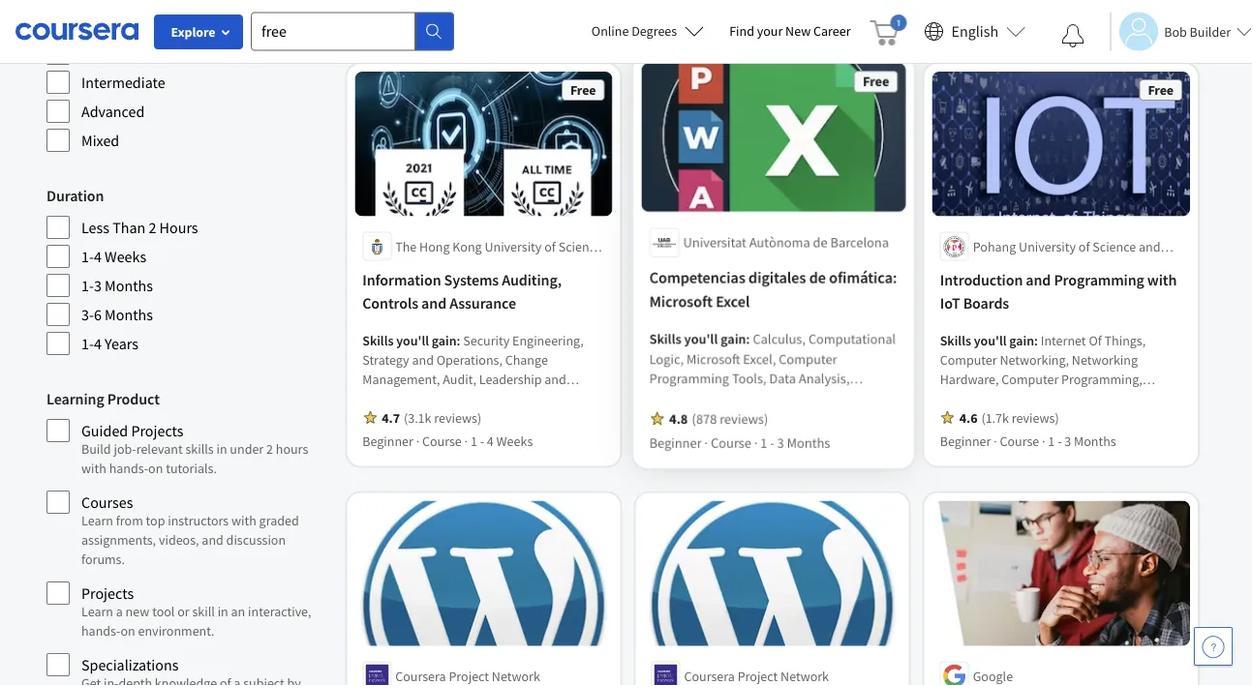 Task type: describe. For each thing, give the bounding box(es) containing it.
competencias
[[650, 269, 745, 289]]

graphics)
[[791, 390, 845, 407]]

duration group
[[46, 184, 328, 356]]

digitales
[[748, 269, 805, 289]]

3-
[[81, 305, 94, 324]]

level
[[46, 12, 81, 31]]

2 horizontal spatial gain
[[1009, 332, 1034, 349]]

1 beginner · course · 1 - 4 weeks from the top
[[362, 3, 533, 20]]

de for digitales
[[808, 269, 825, 289]]

free for introduction and programming with iot boards
[[1148, 81, 1174, 99]]

6
[[94, 305, 102, 324]]

skills
[[185, 441, 214, 458]]

and inside pohang university of science and technology(postech)
[[1139, 238, 1161, 255]]

barcelona
[[829, 235, 887, 253]]

competencias digitales de ofimática: microsoft excel link
[[650, 267, 896, 314]]

introduction and programming with iot boards
[[940, 271, 1177, 313]]

bob builder
[[1164, 23, 1231, 40]]

learning product group
[[46, 387, 328, 686]]

- for competencias
[[769, 433, 774, 451]]

iot
[[940, 294, 960, 313]]

information
[[362, 271, 441, 290]]

1-4 years
[[81, 334, 138, 353]]

coursera image
[[15, 16, 138, 47]]

free for information systems auditing, controls and assurance
[[570, 81, 596, 99]]

learn for courses
[[81, 512, 113, 530]]

logic,
[[650, 350, 684, 368]]

4.8
[[670, 409, 688, 427]]

pohang university of science and technology(postech)
[[973, 238, 1161, 275]]

of inside the hong kong university of science and technology
[[544, 238, 556, 255]]

beginner · course · 1 - 3 months for competencias digitales de ofimática: microsoft excel
[[650, 433, 829, 451]]

skills you'll gain : for microsoft
[[650, 331, 752, 348]]

on for guided projects
[[148, 460, 163, 477]]

2 coursera project network from the left
[[684, 667, 829, 685]]

(878
[[692, 409, 717, 427]]

degrees
[[632, 22, 677, 40]]

reviews) for assurance
[[434, 409, 481, 427]]

information systems auditing, controls and assurance link
[[362, 269, 605, 315]]

environment.
[[138, 623, 215, 640]]

bob builder button
[[1110, 12, 1252, 51]]

ofimática:
[[828, 269, 895, 289]]

1 vertical spatial projects
[[81, 584, 134, 603]]

gain for assurance
[[432, 332, 457, 349]]

english button
[[917, 0, 1033, 63]]

than
[[112, 218, 145, 237]]

0 vertical spatial projects
[[131, 421, 184, 441]]

universitat autònoma de barcelona
[[684, 235, 887, 253]]

hands- for projects
[[81, 623, 121, 640]]

excel,
[[743, 350, 775, 368]]

guided
[[81, 421, 128, 441]]

information systems auditing, controls and assurance
[[362, 271, 562, 313]]

tools,
[[732, 370, 766, 388]]

3 inside the duration group
[[94, 276, 102, 295]]

level group
[[46, 10, 328, 153]]

computer
[[778, 350, 836, 368]]

2 beginner · course · 1 - 4 weeks from the top
[[362, 432, 533, 450]]

introduction
[[940, 271, 1023, 290]]

you'll for and
[[396, 332, 429, 349]]

controls
[[362, 294, 418, 313]]

4.7 (3.1k reviews)
[[382, 409, 481, 427]]

skill
[[192, 603, 215, 621]]

discussion
[[226, 532, 286, 549]]

kong
[[453, 238, 482, 255]]

computational
[[807, 331, 894, 348]]

2 vertical spatial weeks
[[496, 432, 533, 450]]

and inside introduction and programming with iot boards
[[1026, 271, 1051, 290]]

graded
[[259, 512, 299, 530]]

with inside learn from top instructors with graded assignments, videos, and discussion forums.
[[231, 512, 256, 530]]

1 coursera from the left
[[395, 667, 446, 685]]

of inside pohang university of science and technology(postech)
[[1079, 238, 1090, 255]]

under
[[230, 441, 264, 458]]

4.8 (878 reviews)
[[670, 409, 768, 427]]

university inside the hong kong university of science and technology
[[485, 238, 542, 255]]

programming inside introduction and programming with iot boards
[[1054, 271, 1144, 290]]

videos,
[[159, 532, 199, 549]]

2 horizontal spatial skills
[[940, 332, 971, 349]]

skills you'll gain : for and
[[362, 332, 463, 349]]

science inside pohang university of science and technology(postech)
[[1093, 238, 1136, 255]]

change
[[505, 351, 548, 368]]

de for autònoma
[[812, 235, 826, 253]]

reviews) for excel
[[720, 409, 768, 427]]

learning product
[[46, 389, 160, 409]]

help center image
[[1202, 635, 1225, 658]]

new
[[126, 603, 149, 621]]

4.7
[[382, 409, 400, 427]]

new
[[785, 22, 811, 40]]

learn for projects
[[81, 603, 113, 621]]

hours
[[276, 441, 308, 458]]

boards
[[963, 294, 1009, 313]]

engineering,
[[512, 332, 584, 349]]

course for introduction
[[1000, 432, 1039, 450]]

2 horizontal spatial you'll
[[974, 332, 1007, 349]]

2 management, from the top
[[362, 390, 440, 407]]

interactive,
[[248, 603, 311, 621]]

and inside the hong kong university of science and technology
[[395, 257, 417, 275]]

an
[[231, 603, 245, 621]]

learn from top instructors with graded assignments, videos, and discussion forums.
[[81, 512, 299, 568]]

university inside pohang university of science and technology(postech)
[[1019, 238, 1076, 255]]

1 coursera project network from the left
[[395, 667, 540, 685]]

data
[[769, 370, 795, 388]]

instructors
[[168, 512, 229, 530]]

less than 2 hours
[[81, 218, 198, 237]]

auditing,
[[502, 271, 562, 290]]

security engineering, strategy and operations, change management, audit, leadership and management, risk management
[[362, 332, 584, 407]]

with inside introduction and programming with iot boards
[[1147, 271, 1177, 290]]

a
[[116, 603, 123, 621]]

and inside learn from top instructors with graded assignments, videos, and discussion forums.
[[202, 532, 224, 549]]

1 network from the left
[[492, 667, 540, 685]]

intermediate
[[81, 73, 165, 92]]

What do you want to learn? text field
[[251, 12, 415, 51]]

less
[[81, 218, 109, 237]]

: for assurance
[[457, 332, 460, 349]]



Task type: locate. For each thing, give the bounding box(es) containing it.
0 vertical spatial 2
[[149, 218, 156, 237]]

de
[[812, 235, 826, 253], [808, 269, 825, 289]]

0 vertical spatial management,
[[362, 370, 440, 388]]

from
[[116, 512, 143, 530]]

skills for information systems auditing, controls and assurance
[[362, 332, 394, 349]]

university up auditing,
[[485, 238, 542, 255]]

science up auditing,
[[558, 238, 602, 255]]

1 vertical spatial management,
[[362, 390, 440, 407]]

- for introduction
[[1058, 432, 1062, 450]]

1 vertical spatial programming
[[650, 370, 729, 388]]

on down a
[[121, 623, 135, 640]]

: down introduction and programming with iot boards in the right of the page
[[1034, 332, 1038, 349]]

1 vertical spatial weeks
[[105, 247, 146, 266]]

introduction and programming with iot boards link
[[940, 269, 1182, 315]]

find your new career link
[[720, 19, 860, 44]]

microsoft inside competencias digitales de ofimática: microsoft excel
[[650, 292, 713, 312]]

in right skills
[[216, 441, 227, 458]]

2 horizontal spatial reviews)
[[1012, 409, 1059, 427]]

2 network from the left
[[781, 667, 829, 685]]

on inside learn a new tool or skill in an interactive, hands-on environment.
[[121, 623, 135, 640]]

free down shopping cart: 1 item icon
[[861, 77, 887, 94]]

job-
[[114, 441, 136, 458]]

2 horizontal spatial :
[[1034, 332, 1038, 349]]

:
[[746, 331, 750, 348], [457, 332, 460, 349], [1034, 332, 1038, 349]]

builder
[[1190, 23, 1231, 40]]

hours
[[159, 218, 198, 237]]

learning
[[46, 389, 104, 409]]

0 horizontal spatial coursera
[[395, 667, 446, 685]]

google
[[973, 667, 1013, 685]]

university up technology(postech)
[[1019, 238, 1076, 255]]

of up auditing,
[[544, 238, 556, 255]]

2 horizontal spatial free
[[1148, 81, 1174, 99]]

0 horizontal spatial coursera project network
[[395, 667, 540, 685]]

0 vertical spatial hands-
[[109, 460, 148, 477]]

1 horizontal spatial you'll
[[685, 331, 718, 348]]

1 vertical spatial microsoft
[[687, 350, 740, 368]]

1 for competencias
[[760, 433, 767, 451]]

skills up strategy
[[362, 332, 394, 349]]

calculus,
[[752, 331, 805, 348]]

audit,
[[443, 370, 476, 388]]

1 vertical spatial de
[[808, 269, 825, 289]]

management,
[[362, 370, 440, 388], [362, 390, 440, 407]]

1 horizontal spatial programming
[[1054, 271, 1144, 290]]

: up operations, on the bottom of page
[[457, 332, 460, 349]]

risk
[[443, 390, 466, 407]]

relevant
[[136, 441, 183, 458]]

reviews)
[[434, 409, 481, 427], [1012, 409, 1059, 427], [720, 409, 768, 427]]

learn inside learn a new tool or skill in an interactive, hands-on environment.
[[81, 603, 113, 621]]

leadership
[[479, 370, 542, 388]]

0 vertical spatial programming
[[1054, 271, 1144, 290]]

hands- for guided projects
[[109, 460, 148, 477]]

1 horizontal spatial coursera project network
[[684, 667, 829, 685]]

free for competencias digitales de ofimática: microsoft excel
[[861, 77, 887, 94]]

microsoft inside calculus, computational logic, microsoft excel, computer programming tools, data analysis, visualization (computer graphics)
[[687, 350, 740, 368]]

career
[[813, 22, 851, 40]]

0 horizontal spatial programming
[[650, 370, 729, 388]]

technology
[[420, 257, 485, 275]]

show notifications image
[[1062, 24, 1085, 47]]

0 vertical spatial in
[[216, 441, 227, 458]]

(computer
[[726, 390, 788, 407]]

None search field
[[251, 12, 454, 51]]

0 horizontal spatial with
[[81, 460, 106, 477]]

skills you'll gain : up strategy
[[362, 332, 463, 349]]

online degrees
[[591, 22, 677, 40]]

1
[[471, 3, 477, 20], [1048, 3, 1055, 20], [471, 432, 477, 450], [1048, 432, 1055, 450], [760, 433, 767, 451]]

1 horizontal spatial university
[[1019, 238, 1076, 255]]

de inside competencias digitales de ofimática: microsoft excel
[[808, 269, 825, 289]]

1 vertical spatial learn
[[81, 603, 113, 621]]

1 vertical spatial hands-
[[81, 623, 121, 640]]

online
[[591, 22, 629, 40]]

advanced
[[81, 102, 145, 121]]

microsoft
[[650, 292, 713, 312], [687, 350, 740, 368]]

1 horizontal spatial :
[[746, 331, 750, 348]]

(1.7k
[[981, 409, 1009, 427]]

courses
[[81, 493, 133, 512]]

analysis,
[[798, 370, 848, 388]]

hands- inside learn a new tool or skill in an interactive, hands-on environment.
[[81, 623, 121, 640]]

2 vertical spatial 1-
[[81, 334, 94, 353]]

3 1- from the top
[[81, 334, 94, 353]]

free down bob
[[1148, 81, 1174, 99]]

calculus, computational logic, microsoft excel, computer programming tools, data analysis, visualization (computer graphics)
[[650, 331, 894, 407]]

0 horizontal spatial science
[[558, 238, 602, 255]]

technology(postech)
[[973, 257, 1101, 275]]

find your new career
[[729, 22, 851, 40]]

skills
[[650, 331, 682, 348], [362, 332, 394, 349], [940, 332, 971, 349]]

in inside build job-relevant skills in under 2 hours with hands-on tutorials.
[[216, 441, 227, 458]]

1- for 1-4 weeks
[[81, 247, 94, 266]]

2 vertical spatial with
[[231, 512, 256, 530]]

0 vertical spatial on
[[148, 460, 163, 477]]

on
[[148, 460, 163, 477], [121, 623, 135, 640]]

course for information
[[422, 432, 462, 450]]

2 science from the left
[[1093, 238, 1136, 255]]

you'll down excel
[[685, 331, 718, 348]]

1-4 weeks
[[81, 247, 146, 266]]

1- up 3-
[[81, 276, 94, 295]]

assignments,
[[81, 532, 156, 549]]

projects down product
[[131, 421, 184, 441]]

systems
[[444, 271, 499, 290]]

1 horizontal spatial coursera
[[684, 667, 735, 685]]

mixed
[[81, 131, 119, 150]]

and inside information systems auditing, controls and assurance
[[421, 294, 446, 313]]

1 for introduction
[[1048, 432, 1055, 450]]

1 horizontal spatial on
[[148, 460, 163, 477]]

top
[[146, 512, 165, 530]]

2 inside build job-relevant skills in under 2 hours with hands-on tutorials.
[[266, 441, 273, 458]]

1 horizontal spatial of
[[1079, 238, 1090, 255]]

assurance
[[449, 294, 516, 313]]

on down 'relevant'
[[148, 460, 163, 477]]

0 vertical spatial 1-
[[81, 247, 94, 266]]

1 horizontal spatial 2
[[266, 441, 273, 458]]

gain
[[721, 331, 746, 348], [432, 332, 457, 349], [1009, 332, 1034, 349]]

1 learn from the top
[[81, 512, 113, 530]]

project
[[449, 667, 489, 685], [738, 667, 778, 685]]

and
[[1139, 238, 1161, 255], [395, 257, 417, 275], [1026, 271, 1051, 290], [421, 294, 446, 313], [412, 351, 434, 368], [544, 370, 566, 388], [202, 532, 224, 549]]

free
[[861, 77, 887, 94], [570, 81, 596, 99], [1148, 81, 1174, 99]]

2 horizontal spatial with
[[1147, 271, 1177, 290]]

1 vertical spatial beginner · course · 1 - 4 weeks
[[362, 432, 533, 450]]

1 science from the left
[[558, 238, 602, 255]]

0 horizontal spatial 2
[[149, 218, 156, 237]]

1- down 3-
[[81, 334, 94, 353]]

0 vertical spatial de
[[812, 235, 826, 253]]

1 project from the left
[[449, 667, 489, 685]]

duration
[[46, 186, 104, 205]]

hong
[[419, 238, 450, 255]]

1 horizontal spatial skills
[[650, 331, 682, 348]]

1 vertical spatial 2
[[266, 441, 273, 458]]

management, down strategy
[[362, 370, 440, 388]]

learn left a
[[81, 603, 113, 621]]

management, up 4.7
[[362, 390, 440, 407]]

0 vertical spatial microsoft
[[650, 292, 713, 312]]

learn up assignments,
[[81, 512, 113, 530]]

1-
[[81, 247, 94, 266], [81, 276, 94, 295], [81, 334, 94, 353]]

0 vertical spatial learn
[[81, 512, 113, 530]]

2 1- from the top
[[81, 276, 94, 295]]

learn inside learn from top instructors with graded assignments, videos, and discussion forums.
[[81, 512, 113, 530]]

skills you'll gain : down boards
[[940, 332, 1041, 349]]

0 horizontal spatial skills
[[362, 332, 394, 349]]

reviews) down the (computer
[[720, 409, 768, 427]]

hands- down job-
[[109, 460, 148, 477]]

0 horizontal spatial project
[[449, 667, 489, 685]]

1 management, from the top
[[362, 370, 440, 388]]

2 coursera from the left
[[684, 667, 735, 685]]

2 university from the left
[[1019, 238, 1076, 255]]

weeks inside the duration group
[[105, 247, 146, 266]]

find
[[729, 22, 754, 40]]

beginner · course · 1 - 3 months for introduction and programming with iot boards
[[940, 432, 1116, 450]]

shopping cart: 1 item image
[[870, 15, 907, 46]]

1 horizontal spatial free
[[861, 77, 887, 94]]

build
[[81, 441, 111, 458]]

the
[[395, 238, 417, 255]]

0 horizontal spatial on
[[121, 623, 135, 640]]

1 horizontal spatial project
[[738, 667, 778, 685]]

hands- down a
[[81, 623, 121, 640]]

1 horizontal spatial reviews)
[[720, 409, 768, 427]]

beginner · course · 1 - 3 months down 4.8 (878 reviews)
[[650, 433, 829, 451]]

4
[[487, 3, 494, 20], [94, 247, 102, 266], [94, 334, 102, 353], [487, 432, 494, 450]]

1 horizontal spatial gain
[[721, 331, 746, 348]]

0 horizontal spatial :
[[457, 332, 460, 349]]

in left an
[[218, 603, 228, 621]]

tool
[[152, 603, 175, 621]]

3
[[1064, 3, 1071, 20], [94, 276, 102, 295], [1064, 432, 1071, 450], [776, 433, 783, 451]]

gain for excel
[[721, 331, 746, 348]]

0 horizontal spatial gain
[[432, 332, 457, 349]]

on inside build job-relevant skills in under 2 hours with hands-on tutorials.
[[148, 460, 163, 477]]

1 horizontal spatial skills you'll gain :
[[650, 331, 752, 348]]

de right digitales
[[808, 269, 825, 289]]

1 vertical spatial with
[[81, 460, 106, 477]]

3 reviews) from the left
[[720, 409, 768, 427]]

skills for competencias digitales de ofimática: microsoft excel
[[650, 331, 682, 348]]

you'll for microsoft
[[685, 331, 718, 348]]

1 of from the left
[[544, 238, 556, 255]]

0 vertical spatial with
[[1147, 271, 1177, 290]]

: for excel
[[746, 331, 750, 348]]

management
[[469, 390, 543, 407]]

2 horizontal spatial skills you'll gain :
[[940, 332, 1041, 349]]

0 horizontal spatial you'll
[[396, 332, 429, 349]]

strategy
[[362, 351, 409, 368]]

course for competencias
[[711, 433, 751, 451]]

science inside the hong kong university of science and technology
[[558, 238, 602, 255]]

0 vertical spatial beginner · course · 1 - 4 weeks
[[362, 3, 533, 20]]

0 horizontal spatial free
[[570, 81, 596, 99]]

1 vertical spatial on
[[121, 623, 135, 640]]

beginner · course · 1 - 3 months up "show notifications" icon
[[940, 3, 1116, 20]]

product
[[107, 389, 160, 409]]

gain up excel,
[[721, 331, 746, 348]]

you'll up strategy
[[396, 332, 429, 349]]

microsoft down competencias
[[650, 292, 713, 312]]

excel
[[716, 292, 749, 312]]

bob
[[1164, 23, 1187, 40]]

0 horizontal spatial university
[[485, 238, 542, 255]]

de left barcelona
[[812, 235, 826, 253]]

1- down less
[[81, 247, 94, 266]]

2 project from the left
[[738, 667, 778, 685]]

0 horizontal spatial skills you'll gain :
[[362, 332, 463, 349]]

microsoft up tools,
[[687, 350, 740, 368]]

1 for information
[[471, 432, 477, 450]]

: up excel,
[[746, 331, 750, 348]]

2 right than
[[149, 218, 156, 237]]

·
[[416, 3, 419, 20], [464, 3, 468, 20], [994, 3, 997, 20], [1042, 3, 1045, 20], [416, 432, 419, 450], [464, 432, 468, 450], [994, 432, 997, 450], [1042, 432, 1045, 450], [705, 433, 708, 451], [754, 433, 757, 451]]

projects down forums. on the bottom of the page
[[81, 584, 134, 603]]

science
[[558, 238, 602, 255], [1093, 238, 1136, 255]]

1- for 1-3 months
[[81, 276, 94, 295]]

reviews) down risk on the left bottom
[[434, 409, 481, 427]]

1 vertical spatial in
[[218, 603, 228, 621]]

2 inside the duration group
[[149, 218, 156, 237]]

free down online
[[570, 81, 596, 99]]

your
[[757, 22, 783, 40]]

1 vertical spatial 1-
[[81, 276, 94, 295]]

0 horizontal spatial reviews)
[[434, 409, 481, 427]]

operations,
[[436, 351, 502, 368]]

english
[[951, 22, 999, 41]]

4.6
[[959, 409, 977, 427]]

programming inside calculus, computational logic, microsoft excel, computer programming tools, data analysis, visualization (computer graphics)
[[650, 370, 729, 388]]

of
[[544, 238, 556, 255], [1079, 238, 1090, 255]]

gain down introduction and programming with iot boards in the right of the page
[[1009, 332, 1034, 349]]

1- for 1-4 years
[[81, 334, 94, 353]]

skills down iot
[[940, 332, 971, 349]]

beginner · course · 1 - 3 months down 4.6 (1.7k reviews)
[[940, 432, 1116, 450]]

1 reviews) from the left
[[434, 409, 481, 427]]

hands- inside build job-relevant skills in under 2 hours with hands-on tutorials.
[[109, 460, 148, 477]]

1-3 months
[[81, 276, 153, 295]]

with inside build job-relevant skills in under 2 hours with hands-on tutorials.
[[81, 460, 106, 477]]

3-6 months
[[81, 305, 153, 324]]

guided projects
[[81, 421, 184, 441]]

or
[[177, 603, 189, 621]]

learn a new tool or skill in an interactive, hands-on environment.
[[81, 603, 311, 640]]

online degrees button
[[576, 10, 720, 52]]

1 university from the left
[[485, 238, 542, 255]]

2 left hours
[[266, 441, 273, 458]]

specializations
[[81, 656, 179, 675]]

in inside learn a new tool or skill in an interactive, hands-on environment.
[[218, 603, 228, 621]]

- for information
[[480, 432, 484, 450]]

in
[[216, 441, 227, 458], [218, 603, 228, 621]]

skills you'll gain : up logic, at the right bottom of page
[[650, 331, 752, 348]]

1 horizontal spatial with
[[231, 512, 256, 530]]

security
[[463, 332, 510, 349]]

beginner inside level group
[[81, 44, 140, 63]]

explore button
[[154, 15, 243, 49]]

2 of from the left
[[1079, 238, 1090, 255]]

gain up operations, on the bottom of page
[[432, 332, 457, 349]]

science up 'introduction and programming with iot boards' link
[[1093, 238, 1136, 255]]

forums.
[[81, 551, 125, 568]]

you'll down boards
[[974, 332, 1007, 349]]

pohang
[[973, 238, 1016, 255]]

2 reviews) from the left
[[1012, 409, 1059, 427]]

years
[[105, 334, 138, 353]]

of up technology(postech)
[[1079, 238, 1090, 255]]

1 horizontal spatial network
[[781, 667, 829, 685]]

on for projects
[[121, 623, 135, 640]]

reviews) for boards
[[1012, 409, 1059, 427]]

1 1- from the top
[[81, 247, 94, 266]]

reviews) right (1.7k
[[1012, 409, 1059, 427]]

1 horizontal spatial science
[[1093, 238, 1136, 255]]

2 learn from the top
[[81, 603, 113, 621]]

hands-
[[109, 460, 148, 477], [81, 623, 121, 640]]

skills up logic, at the right bottom of page
[[650, 331, 682, 348]]

0 horizontal spatial network
[[492, 667, 540, 685]]

0 horizontal spatial of
[[544, 238, 556, 255]]

0 vertical spatial weeks
[[496, 3, 533, 20]]



Task type: vqa. For each thing, say whether or not it's contained in the screenshot.
Coursera 'image'
yes



